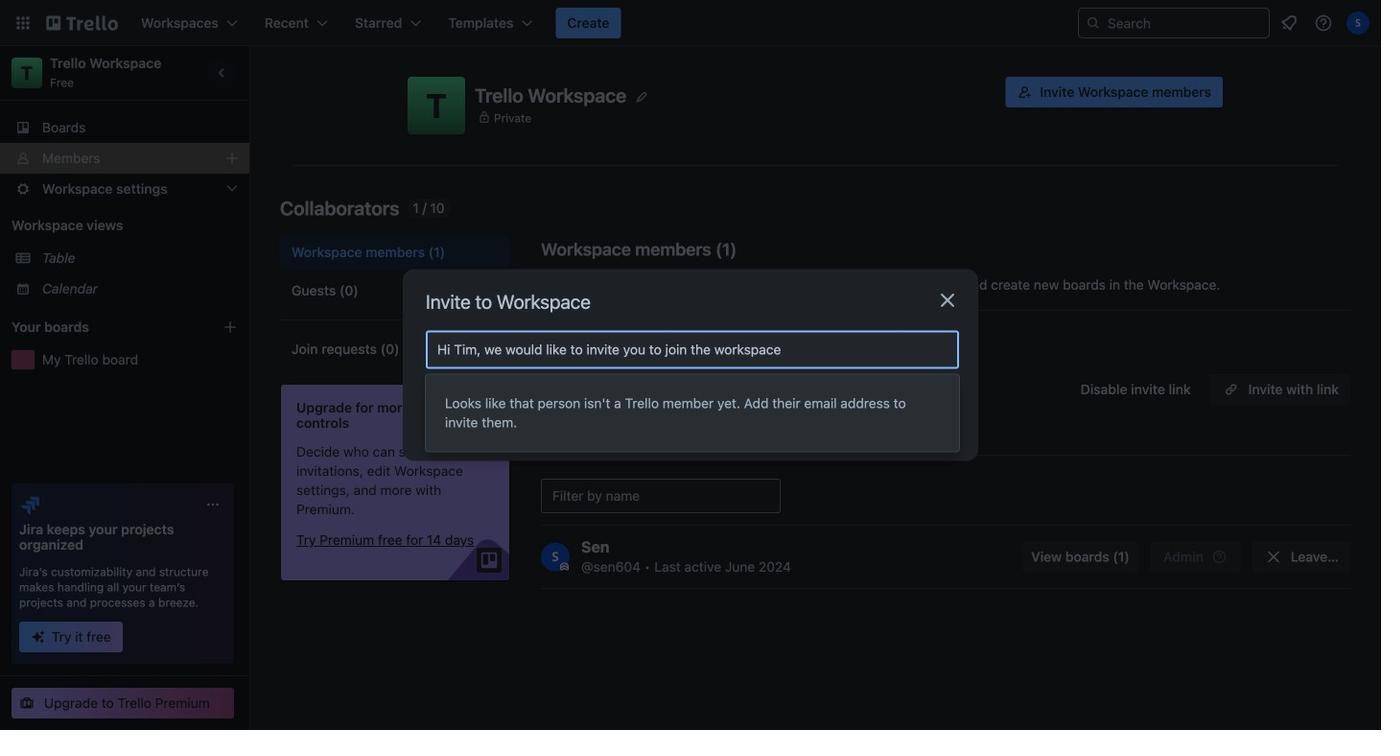 Task type: locate. For each thing, give the bounding box(es) containing it.
1 horizontal spatial sen (sen604) image
[[1347, 12, 1370, 35]]

status
[[407, 199, 451, 218]]

open information menu image
[[1315, 13, 1334, 33]]

sen (sen604) image
[[1347, 12, 1370, 35], [541, 543, 570, 571]]

None search field
[[1079, 8, 1271, 38]]

search image
[[1086, 15, 1102, 31]]

0 vertical spatial sen (sen604) image
[[1347, 12, 1370, 35]]

0 horizontal spatial sen (sen604) image
[[541, 543, 570, 571]]

your boards with 1 items element
[[12, 316, 194, 339]]

0 notifications image
[[1278, 12, 1301, 35]]

jira image
[[19, 493, 42, 516]]

none search field inside primary element
[[1079, 8, 1271, 38]]

Filter by name text field
[[541, 479, 781, 513]]



Task type: describe. For each thing, give the bounding box(es) containing it.
add board image
[[223, 320, 238, 335]]

jira image
[[19, 493, 42, 516]]

close image
[[937, 289, 960, 312]]

premium icon image
[[31, 630, 46, 645]]

primary element
[[0, 0, 1382, 46]]

sen (sen604) image inside primary element
[[1347, 12, 1370, 35]]

1 vertical spatial sen (sen604) image
[[541, 543, 570, 571]]

workspace navigation collapse icon image
[[209, 59, 236, 86]]

Search field
[[1079, 8, 1271, 38]]

Email address or name text field
[[438, 336, 956, 363]]



Task type: vqa. For each thing, say whether or not it's contained in the screenshot.
status
yes



